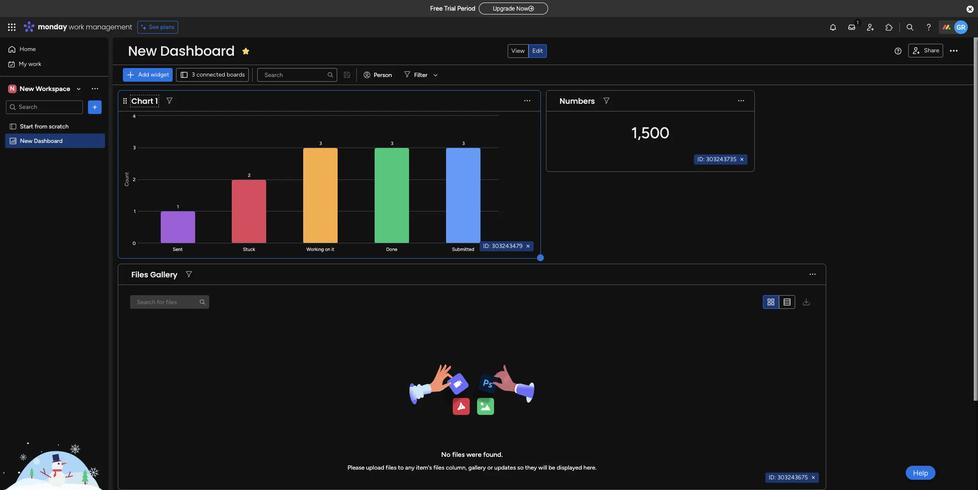 Task type: vqa. For each thing, say whether or not it's contained in the screenshot.
'update project timeline'
no



Task type: locate. For each thing, give the bounding box(es) containing it.
303243735
[[706, 156, 737, 163]]

public dashboard image
[[9, 137, 17, 145]]

files left to
[[386, 464, 397, 471]]

remove image
[[525, 243, 532, 250]]

0 vertical spatial new
[[128, 41, 157, 60]]

1
[[155, 96, 158, 106]]

id: 303243479 element
[[480, 241, 534, 251]]

id: left 303243675
[[769, 474, 776, 481]]

files gallery
[[131, 269, 178, 280]]

0 vertical spatial dashboard
[[160, 41, 235, 60]]

person
[[374, 71, 392, 78]]

workspace options image
[[91, 84, 99, 93]]

or
[[488, 464, 493, 471]]

files
[[452, 450, 465, 458], [386, 464, 397, 471], [434, 464, 445, 471]]

here.
[[584, 464, 597, 471]]

1 horizontal spatial dashboard
[[160, 41, 235, 60]]

new up 'add'
[[128, 41, 157, 60]]

0 horizontal spatial v2 funnel image
[[167, 98, 172, 104]]

workspace selection element
[[8, 84, 71, 94]]

new right public dashboard 'icon'
[[20, 137, 32, 144]]

0 horizontal spatial new dashboard
[[20, 137, 63, 144]]

id: left 303243735 in the top right of the page
[[698, 156, 705, 163]]

v2 funnel image
[[167, 98, 172, 104], [604, 98, 610, 104], [186, 271, 192, 278]]

edit button
[[529, 44, 547, 58]]

inbox image
[[848, 23, 856, 31]]

more dots image
[[525, 98, 531, 104]]

id: left 303243479 at the right of the page
[[483, 242, 491, 250]]

dapulse close image
[[967, 5, 974, 14]]

1 vertical spatial dashboard
[[34, 137, 63, 144]]

1 horizontal spatial more dots image
[[810, 271, 816, 278]]

v2 funnel image for chart 1
[[167, 98, 172, 104]]

2 vertical spatial new
[[20, 137, 32, 144]]

greg robinson image
[[955, 20, 968, 34]]

option
[[0, 119, 108, 120]]

were
[[467, 450, 482, 458]]

1 horizontal spatial remove image
[[810, 474, 817, 481]]

remove image inside the id: 303243735 element
[[739, 156, 746, 163]]

None search field
[[130, 295, 209, 309]]

see plans button
[[137, 21, 178, 34]]

1 vertical spatial remove image
[[810, 474, 817, 481]]

from
[[35, 123, 47, 130]]

0 horizontal spatial work
[[28, 60, 41, 67]]

3 connected boards
[[192, 71, 245, 78]]

new inside new dashboard banner
[[128, 41, 157, 60]]

work for monday
[[69, 22, 84, 32]]

v2 funnel image for files gallery
[[186, 271, 192, 278]]

home button
[[5, 43, 91, 56]]

0 vertical spatial work
[[69, 22, 84, 32]]

item's
[[416, 464, 432, 471]]

1 horizontal spatial work
[[69, 22, 84, 32]]

gallery
[[150, 269, 178, 280]]

files right the no
[[452, 450, 465, 458]]

boards
[[227, 71, 245, 78]]

0 vertical spatial id:
[[698, 156, 705, 163]]

remove image inside "id: 303243675" element
[[810, 474, 817, 481]]

id:
[[698, 156, 705, 163], [483, 242, 491, 250], [769, 474, 776, 481]]

1 vertical spatial work
[[28, 60, 41, 67]]

more dots image
[[739, 98, 745, 104], [810, 271, 816, 278]]

help button
[[906, 466, 936, 480]]

3 connected boards button
[[176, 68, 249, 82]]

scratch
[[49, 123, 69, 130]]

chart 1
[[131, 96, 158, 106]]

search image
[[327, 71, 334, 78], [199, 299, 206, 306]]

gallery
[[469, 464, 486, 471]]

new dashboard banner
[[113, 37, 974, 85]]

id: 303243735
[[698, 156, 737, 163]]

remove image for numbers
[[739, 156, 746, 163]]

id: 303243735 element
[[694, 154, 748, 165]]

start from scratch
[[20, 123, 69, 130]]

new right n
[[20, 84, 34, 93]]

lottie animation element
[[0, 404, 108, 490]]

new
[[128, 41, 157, 60], [20, 84, 34, 93], [20, 137, 32, 144]]

dashboard inside banner
[[160, 41, 235, 60]]

add widget button
[[123, 68, 173, 82]]

1 vertical spatial more dots image
[[810, 271, 816, 278]]

303243479
[[492, 242, 523, 250]]

my
[[19, 60, 27, 67]]

0 vertical spatial more dots image
[[739, 98, 745, 104]]

see
[[149, 23, 159, 31]]

updates
[[494, 464, 516, 471]]

0 vertical spatial search image
[[327, 71, 334, 78]]

remove image right 303243675
[[810, 474, 817, 481]]

v2 funnel image right 1
[[167, 98, 172, 104]]

to
[[398, 464, 404, 471]]

options image
[[91, 103, 99, 111]]

0 horizontal spatial more dots image
[[739, 98, 745, 104]]

1 image
[[854, 17, 862, 27]]

upgrade now
[[493, 5, 529, 12]]

2 horizontal spatial files
[[452, 450, 465, 458]]

add
[[138, 71, 149, 78]]

dashboard down start from scratch
[[34, 137, 63, 144]]

remove image right 303243735 in the top right of the page
[[739, 156, 746, 163]]

0 horizontal spatial id:
[[483, 242, 491, 250]]

0 vertical spatial new dashboard
[[128, 41, 235, 60]]

1 horizontal spatial new dashboard
[[128, 41, 235, 60]]

upgrade
[[493, 5, 515, 12]]

dashboard
[[160, 41, 235, 60], [34, 137, 63, 144]]

person button
[[360, 68, 397, 82]]

now
[[517, 5, 529, 12]]

work inside button
[[28, 60, 41, 67]]

1 horizontal spatial v2 funnel image
[[186, 271, 192, 278]]

numbers
[[560, 96, 595, 106]]

v2 funnel image right numbers
[[604, 98, 610, 104]]

see plans
[[149, 23, 174, 31]]

files
[[131, 269, 148, 280]]

dapulse drag handle 3 image
[[123, 98, 127, 104]]

connected
[[196, 71, 225, 78]]

new inside list box
[[20, 137, 32, 144]]

1 vertical spatial new
[[20, 84, 34, 93]]

list box
[[0, 117, 108, 263]]

be
[[549, 464, 556, 471]]

new for public dashboard 'icon'
[[20, 137, 32, 144]]

files right the item's
[[434, 464, 445, 471]]

2 horizontal spatial id:
[[769, 474, 776, 481]]

1 horizontal spatial search image
[[327, 71, 334, 78]]

work
[[69, 22, 84, 32], [28, 60, 41, 67]]

new dashboard
[[128, 41, 235, 60], [20, 137, 63, 144]]

share button
[[909, 44, 944, 57]]

new dashboard down from
[[20, 137, 63, 144]]

widget
[[151, 71, 169, 78]]

work right monday
[[69, 22, 84, 32]]

1 vertical spatial id:
[[483, 242, 491, 250]]

lottie animation image
[[0, 404, 108, 490]]

start
[[20, 123, 33, 130]]

new dashboard up 3
[[128, 41, 235, 60]]

public board image
[[9, 122, 17, 130]]

free trial period
[[430, 5, 476, 12]]

New Dashboard field
[[126, 41, 237, 60]]

notifications image
[[829, 23, 838, 31]]

0 vertical spatial remove image
[[739, 156, 746, 163]]

workspace
[[36, 84, 70, 93]]

work right 'my'
[[28, 60, 41, 67]]

list box containing start from scratch
[[0, 117, 108, 263]]

they
[[525, 464, 537, 471]]

upgrade now link
[[479, 2, 548, 14]]

chart
[[131, 96, 153, 106]]

new for workspace icon
[[20, 84, 34, 93]]

None search field
[[257, 68, 337, 82]]

workspace image
[[8, 84, 17, 93]]

dashboard up 3
[[160, 41, 235, 60]]

dapulse rightstroke image
[[529, 6, 534, 12]]

view button
[[508, 44, 529, 58]]

2 vertical spatial id:
[[769, 474, 776, 481]]

1 vertical spatial search image
[[199, 299, 206, 306]]

0 horizontal spatial remove image
[[739, 156, 746, 163]]

new inside workspace selection element
[[20, 84, 34, 93]]

1 horizontal spatial id:
[[698, 156, 705, 163]]

management
[[86, 22, 132, 32]]

1 vertical spatial new dashboard
[[20, 137, 63, 144]]

new dashboard inside new dashboard banner
[[128, 41, 235, 60]]

1 horizontal spatial files
[[434, 464, 445, 471]]

no
[[441, 450, 451, 458]]

0 horizontal spatial dashboard
[[34, 137, 63, 144]]

remove image
[[739, 156, 746, 163], [810, 474, 817, 481]]

v2 funnel image right 'gallery'
[[186, 271, 192, 278]]

2 horizontal spatial v2 funnel image
[[604, 98, 610, 104]]



Task type: describe. For each thing, give the bounding box(es) containing it.
share
[[924, 47, 940, 54]]

new workspace
[[20, 84, 70, 93]]

search everything image
[[906, 23, 915, 31]]

id: 303243675 element
[[766, 473, 819, 483]]

gallery layout group
[[763, 295, 796, 309]]

0 horizontal spatial files
[[386, 464, 397, 471]]

view
[[512, 47, 525, 54]]

arrow down image
[[431, 70, 441, 80]]

filter
[[414, 71, 428, 78]]

1,500
[[632, 124, 670, 142]]

filter button
[[401, 68, 441, 82]]

invite members image
[[867, 23, 875, 31]]

display modes group
[[508, 44, 547, 58]]

id: 303243479
[[483, 242, 523, 250]]

so
[[518, 464, 524, 471]]

remove from favorites image
[[242, 47, 250, 55]]

remove image for files gallery
[[810, 474, 817, 481]]

none search field inside new dashboard banner
[[257, 68, 337, 82]]

id: for 1
[[483, 242, 491, 250]]

new dashboard inside list box
[[20, 137, 63, 144]]

no files were found.
[[441, 450, 503, 458]]

any
[[405, 464, 415, 471]]

period
[[457, 5, 476, 12]]

home
[[20, 46, 36, 53]]

upload
[[366, 464, 384, 471]]

free
[[430, 5, 443, 12]]

add widget
[[138, 71, 169, 78]]

Search in workspace field
[[18, 102, 71, 112]]

id: 303243675
[[769, 474, 808, 481]]

menu image
[[895, 48, 902, 54]]

my work button
[[5, 57, 91, 71]]

id: for gallery
[[769, 474, 776, 481]]

please upload files to any item's files column, gallery or updates so they will be displayed here.
[[348, 464, 597, 471]]

search image inside search box
[[327, 71, 334, 78]]

work for my
[[28, 60, 41, 67]]

help
[[913, 469, 929, 477]]

monday
[[38, 22, 67, 32]]

please
[[348, 464, 365, 471]]

plans
[[160, 23, 174, 31]]

more dots image for numbers
[[739, 98, 745, 104]]

0 horizontal spatial search image
[[199, 299, 206, 306]]

303243675
[[778, 474, 808, 481]]

edit
[[533, 47, 543, 54]]

will
[[539, 464, 547, 471]]

select product image
[[8, 23, 16, 31]]

column,
[[446, 464, 467, 471]]

apps image
[[885, 23, 894, 31]]

v2 funnel image for numbers
[[604, 98, 610, 104]]

help image
[[925, 23, 933, 31]]

more dots image for files gallery
[[810, 271, 816, 278]]

displayed
[[557, 464, 582, 471]]

trial
[[444, 5, 456, 12]]

3
[[192, 71, 195, 78]]

more options image
[[950, 47, 958, 55]]

found.
[[483, 450, 503, 458]]

my work
[[19, 60, 41, 67]]

Filter dashboard by text search field
[[257, 68, 337, 82]]

monday work management
[[38, 22, 132, 32]]

n
[[10, 85, 15, 92]]



